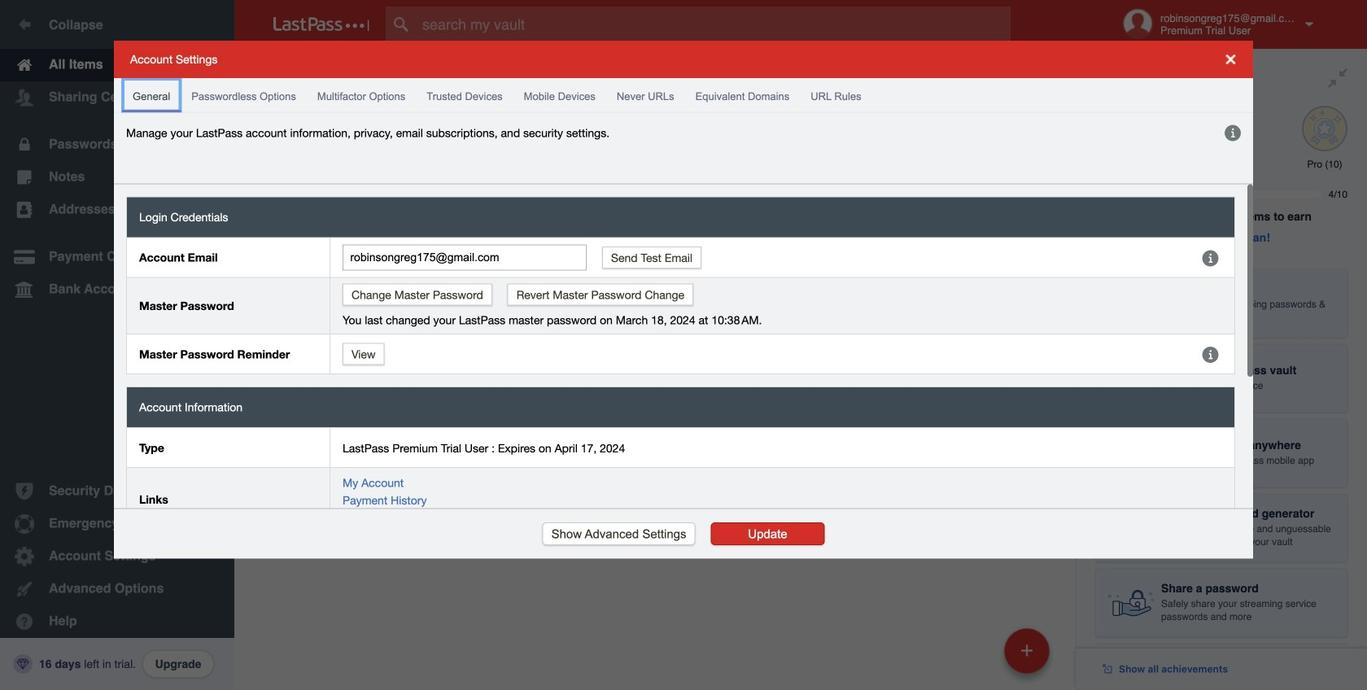 Task type: describe. For each thing, give the bounding box(es) containing it.
lastpass image
[[273, 17, 369, 32]]

new item image
[[1021, 645, 1033, 656]]

Search search field
[[386, 7, 1036, 42]]

search my vault text field
[[386, 7, 1036, 42]]



Task type: locate. For each thing, give the bounding box(es) containing it.
vault options navigation
[[234, 49, 1076, 98]]

main navigation navigation
[[0, 0, 234, 690]]

new item navigation
[[999, 623, 1060, 690]]



